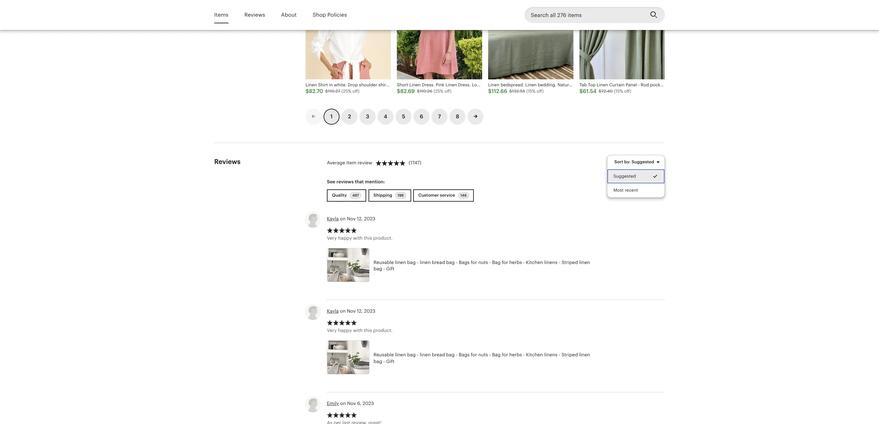 Task type: vqa. For each thing, say whether or not it's contained in the screenshot.
first (25% from right
yes



Task type: describe. For each thing, give the bounding box(es) containing it.
customer service
[[419, 193, 457, 198]]

nuts for reusable linen bag - linen bread bag -  bags for nuts - bag for herbs - kitchen linens - striped linen bag - gift link corresponding to second kayla link from the top
[[479, 352, 488, 358]]

average item review
[[327, 160, 373, 165]]

quality
[[332, 193, 348, 198]]

summer
[[486, 83, 503, 88]]

2 kayla link from the top
[[327, 309, 339, 314]]

bags for second kayla link from the bottom of the page reusable linen bag - linen bread bag -  bags for nuts - bag for herbs - kitchen linens - striped linen bag - gift link
[[459, 260, 470, 265]]

reusable for second kayla link from the bottom of the page reusable linen bag - linen bread bag -  bags for nuts - bag for herbs - kitchen linens - striped linen bag - gift link
[[374, 260, 394, 265]]

nov for second kayla link from the top
[[347, 309, 356, 314]]

product. for second kayla link from the top
[[374, 328, 393, 333]]

3 link
[[360, 109, 376, 125]]

happy for second kayla link from the top
[[338, 328, 352, 333]]

2 12, from the top
[[357, 309, 363, 314]]

sort by: suggested
[[615, 160, 655, 165]]

suggested inside button
[[614, 174, 636, 179]]

most recent
[[614, 188, 639, 193]]

132.55
[[513, 89, 526, 94]]

reusable for reusable linen bag - linen bread bag -  bags for nuts - bag for herbs - kitchen linens - striped linen bag - gift link corresponding to second kayla link from the top
[[374, 352, 394, 358]]

policies
[[328, 12, 347, 18]]

this for second kayla link from the bottom of the page
[[364, 235, 372, 241]]

bags for reusable linen bag - linen bread bag -  bags for nuts - bag for herbs - kitchen linens - striped linen bag - gift link corresponding to second kayla link from the top
[[459, 352, 470, 358]]

reusable linen bag - linen bread bag -  bags for nuts - bag for herbs - kitchen linens - striped linen bag - gift for reusable linen bag - linen bread bag -  bags for nuts - bag for herbs - kitchen linens - striped linen bag - gift link corresponding to second kayla link from the top
[[374, 352, 591, 364]]

shop
[[313, 12, 326, 18]]

0 horizontal spatial reviews
[[214, 158, 241, 166]]

that
[[355, 179, 364, 185]]

linens for reusable linen bag - linen bread bag -  bags for nuts - bag for herbs - kitchen linens - striped linen bag - gift link corresponding to second kayla link from the top
[[545, 352, 558, 358]]

mention:
[[365, 179, 385, 185]]

110.27
[[328, 89, 341, 94]]

82.70
[[309, 88, 324, 95]]

3
[[366, 114, 370, 120]]

menu containing suggested
[[608, 155, 665, 198]]

kayla for second kayla link from the bottom of the page
[[327, 216, 339, 221]]

4
[[384, 114, 388, 120]]

bag for reusable linen bag - linen bread bag -  bags for nuts - bag for herbs - kitchen linens - striped linen bag - gift link corresponding to second kayla link from the top
[[493, 352, 501, 358]]

6
[[420, 114, 424, 120]]

reviews
[[337, 179, 354, 185]]

most recent button
[[608, 184, 665, 198]]

reusable linen bag - linen bread bag -  bags for nuts - bag for herbs - kitchen linens - striped linen bag - gift link for second kayla link from the top
[[327, 341, 591, 376]]

loose
[[472, 83, 485, 88]]

1 kitchen from the top
[[527, 260, 544, 265]]

bread for second kayla link from the top
[[432, 352, 445, 358]]

linens for second kayla link from the bottom of the page reusable linen bag - linen bread bag -  bags for nuts - bag for herbs - kitchen linens - striped linen bag - gift link
[[545, 260, 558, 265]]

2
[[348, 114, 351, 120]]

$ left 72.40
[[580, 88, 583, 95]]

tab top linen curtain panel - rod pocket linen curtains in moss green - custom linen curtains - linen drapes image
[[580, 0, 665, 80]]

2 link
[[342, 109, 358, 125]]

(1747)
[[409, 160, 422, 165]]

2023 for second kayla link from the bottom of the page
[[364, 216, 376, 221]]

nov for emily link at the bottom left
[[347, 401, 356, 406]]

$ 82.70 $ 110.27 (25% off)
[[306, 88, 360, 95]]

very happy with this product. for second kayla link from the bottom of the page
[[327, 235, 393, 241]]

112.66
[[492, 88, 508, 95]]

2 dress. from the left
[[459, 83, 471, 88]]

497
[[353, 193, 359, 197]]

emily
[[327, 401, 339, 406]]

about
[[281, 12, 297, 18]]

110.26
[[420, 89, 433, 94]]

emily link
[[327, 401, 339, 406]]

product. for second kayla link from the bottom of the page
[[374, 235, 393, 241]]

kayla for second kayla link from the top
[[327, 309, 339, 314]]

kayla on nov 12, 2023 for second kayla link from the top
[[327, 309, 376, 314]]

short
[[397, 83, 409, 88]]

(25% inside short linen dress. pink linen dress. loose summer dress. linen clothes. $ 82.69 $ 110.26 (25% off)
[[434, 89, 444, 94]]

3 linen from the left
[[519, 83, 530, 88]]

sort by: suggested button
[[610, 155, 668, 169]]

198
[[398, 193, 404, 197]]

$ left 110.27
[[306, 88, 309, 95]]

suggested button
[[608, 170, 665, 184]]

8 link
[[450, 109, 466, 125]]

(15% for 112.66
[[527, 89, 536, 94]]

sort
[[615, 160, 624, 165]]

1 kayla link from the top
[[327, 216, 339, 221]]

1 very from the top
[[327, 235, 337, 241]]

see reviews that mention:
[[327, 179, 385, 185]]

146
[[461, 193, 467, 197]]

6,
[[357, 401, 362, 406]]

linen shirt in white. drop shoulder shirt. washed linen shirt. linen everyday shirt. elegant oversized linen shirt. handmade linen clothes. image
[[306, 0, 391, 80]]

reviews link
[[245, 7, 265, 23]]

$ 61.54 $ 72.40 (15% off)
[[580, 88, 632, 95]]

kayla on nov 12, 2023 for second kayla link from the bottom of the page
[[327, 216, 376, 221]]



Task type: locate. For each thing, give the bounding box(es) containing it.
3 off) from the left
[[537, 89, 544, 94]]

$ inside the $ 61.54 $ 72.40 (15% off)
[[599, 89, 602, 94]]

linen bedspread. linen bedding. natural linen bed cover. linen bed throw in green moss. linen counterpane. stonewashed linen quilt. image
[[489, 0, 574, 80]]

suggested up most recent
[[614, 174, 636, 179]]

0 vertical spatial bags
[[459, 260, 470, 265]]

0 vertical spatial kayla link
[[327, 216, 339, 221]]

0 vertical spatial product.
[[374, 235, 393, 241]]

82.69
[[401, 88, 415, 95]]

off) inside $ 82.70 $ 110.27 (25% off)
[[353, 89, 360, 94]]

(15% for 61.54
[[615, 89, 624, 94]]

2 herbs from the top
[[510, 352, 522, 358]]

2 striped from the top
[[562, 352, 579, 358]]

clothes.
[[531, 83, 548, 88]]

2 very from the top
[[327, 328, 337, 333]]

$ right the 82.69
[[417, 89, 420, 94]]

items link
[[214, 7, 229, 23]]

2 reusable from the top
[[374, 352, 394, 358]]

$ down summer at the right
[[489, 88, 492, 95]]

1 on from the top
[[340, 216, 346, 221]]

1 vertical spatial gift
[[387, 359, 395, 364]]

2 reusable linen bag - linen bread bag -  bags for nuts - bag for herbs - kitchen linens - striped linen bag - gift link from the top
[[327, 341, 591, 376]]

suggested
[[632, 160, 655, 165], [614, 174, 636, 179]]

0 vertical spatial gift
[[387, 266, 395, 272]]

0 vertical spatial with
[[353, 235, 363, 241]]

0 vertical spatial happy
[[338, 235, 352, 241]]

very
[[327, 235, 337, 241], [327, 328, 337, 333]]

1 vertical spatial very
[[327, 328, 337, 333]]

8
[[456, 114, 460, 120]]

dress. left loose on the right of the page
[[459, 83, 471, 88]]

dress. up the 110.26
[[422, 83, 435, 88]]

most
[[614, 188, 624, 193]]

12,
[[357, 216, 363, 221], [357, 309, 363, 314]]

0 vertical spatial kayla
[[327, 216, 339, 221]]

$ right '61.54'
[[599, 89, 602, 94]]

2 kayla from the top
[[327, 309, 339, 314]]

2 off) from the left
[[445, 89, 452, 94]]

shipping
[[374, 193, 394, 198]]

1 linen from the left
[[410, 83, 421, 88]]

2 vertical spatial nov
[[347, 401, 356, 406]]

1 gift from the top
[[387, 266, 395, 272]]

2 nuts from the top
[[479, 352, 488, 358]]

0 horizontal spatial (25%
[[342, 89, 352, 94]]

gift for second kayla link from the bottom of the page reusable linen bag - linen bread bag -  bags for nuts - bag for herbs - kitchen linens - striped linen bag - gift link
[[387, 266, 395, 272]]

reusable
[[374, 260, 394, 265], [374, 352, 394, 358]]

4 link
[[378, 109, 394, 125]]

0 vertical spatial on
[[340, 216, 346, 221]]

2 on from the top
[[340, 309, 346, 314]]

with
[[353, 235, 363, 241], [353, 328, 363, 333]]

$ right 82.70
[[326, 89, 328, 94]]

off) for 61.54
[[625, 89, 632, 94]]

short linen dress. pink linen dress. loose summer dress. linen clothes. image
[[397, 0, 483, 80]]

3 dress. from the left
[[505, 83, 517, 88]]

1 dress. from the left
[[422, 83, 435, 88]]

-
[[417, 260, 419, 265], [456, 260, 458, 265], [490, 260, 491, 265], [524, 260, 525, 265], [559, 260, 561, 265], [384, 266, 385, 272], [417, 352, 419, 358], [456, 352, 458, 358], [490, 352, 491, 358], [524, 352, 525, 358], [559, 352, 561, 358], [384, 359, 385, 364]]

1 vertical spatial kayla
[[327, 309, 339, 314]]

off) inside $ 112.66 $ 132.55 (15% off)
[[537, 89, 544, 94]]

1 vertical spatial bread
[[432, 352, 445, 358]]

1 reusable linen bag - linen bread bag -  bags for nuts - bag for herbs - kitchen linens - striped linen bag - gift link from the top
[[327, 248, 591, 284]]

on
[[340, 216, 346, 221], [340, 309, 346, 314], [340, 401, 346, 406]]

7 link
[[432, 109, 448, 125]]

0 vertical spatial reusable
[[374, 260, 394, 265]]

2 bag from the top
[[493, 352, 501, 358]]

off) inside short linen dress. pink linen dress. loose summer dress. linen clothes. $ 82.69 $ 110.26 (25% off)
[[445, 89, 452, 94]]

2 bread from the top
[[432, 352, 445, 358]]

1 horizontal spatial dress.
[[459, 83, 471, 88]]

for
[[471, 260, 478, 265], [502, 260, 509, 265], [471, 352, 478, 358], [502, 352, 509, 358]]

off) right the 110.26
[[445, 89, 452, 94]]

striped for reusable linen bag - linen bread bag -  bags for nuts - bag for herbs - kitchen linens - striped linen bag - gift link corresponding to second kayla link from the top
[[562, 352, 579, 358]]

striped
[[562, 260, 579, 265], [562, 352, 579, 358]]

1 vertical spatial on
[[340, 309, 346, 314]]

1 off) from the left
[[353, 89, 360, 94]]

6 link
[[414, 109, 430, 125]]

0 vertical spatial nov
[[347, 216, 356, 221]]

1 reusable linen bag - linen bread bag -  bags for nuts - bag for herbs - kitchen linens - striped linen bag - gift from the top
[[374, 260, 591, 272]]

nuts for second kayla link from the bottom of the page reusable linen bag - linen bread bag -  bags for nuts - bag for herbs - kitchen linens - striped linen bag - gift link
[[479, 260, 488, 265]]

1 (15% from the left
[[527, 89, 536, 94]]

0 vertical spatial very happy with this product.
[[327, 235, 393, 241]]

off) right 72.40
[[625, 89, 632, 94]]

(15% down clothes.
[[527, 89, 536, 94]]

2 horizontal spatial dress.
[[505, 83, 517, 88]]

short linen dress. pink linen dress. loose summer dress. linen clothes. $ 82.69 $ 110.26 (25% off)
[[397, 83, 548, 95]]

suggested right "by:"
[[632, 160, 655, 165]]

(25% right 110.27
[[342, 89, 352, 94]]

0 vertical spatial reviews
[[245, 12, 265, 18]]

happy for second kayla link from the bottom of the page
[[338, 235, 352, 241]]

(25%
[[342, 89, 352, 94], [434, 89, 444, 94]]

$ down short on the top of the page
[[397, 88, 401, 95]]

2 vertical spatial on
[[340, 401, 346, 406]]

2 kitchen from the top
[[527, 352, 544, 358]]

1 horizontal spatial linen
[[446, 83, 457, 88]]

nov
[[347, 216, 356, 221], [347, 309, 356, 314], [347, 401, 356, 406]]

0 horizontal spatial (15%
[[527, 89, 536, 94]]

1 vertical spatial striped
[[562, 352, 579, 358]]

by:
[[625, 160, 631, 165]]

bag
[[408, 260, 416, 265], [447, 260, 455, 265], [374, 266, 382, 272], [408, 352, 416, 358], [447, 352, 455, 358], [374, 359, 382, 364]]

reusable linen bag - linen bread bag -  bags for nuts - bag for herbs - kitchen linens - striped linen bag - gift link for second kayla link from the bottom of the page
[[327, 248, 591, 284]]

1 horizontal spatial (15%
[[615, 89, 624, 94]]

2 horizontal spatial linen
[[519, 83, 530, 88]]

1 herbs from the top
[[510, 260, 522, 265]]

(25% inside $ 82.70 $ 110.27 (25% off)
[[342, 89, 352, 94]]

linen right pink
[[446, 83, 457, 88]]

0 horizontal spatial linen
[[410, 83, 421, 88]]

1 bread from the top
[[432, 260, 445, 265]]

(15% inside the $ 61.54 $ 72.40 (15% off)
[[615, 89, 624, 94]]

0 vertical spatial 12,
[[357, 216, 363, 221]]

bag
[[493, 260, 501, 265], [493, 352, 501, 358]]

1
[[331, 114, 333, 120]]

1 horizontal spatial (25%
[[434, 89, 444, 94]]

61.54
[[583, 88, 597, 95]]

1 link
[[324, 109, 340, 125]]

0 vertical spatial nuts
[[479, 260, 488, 265]]

dress. up $ 112.66 $ 132.55 (15% off)
[[505, 83, 517, 88]]

reusable linen bag - linen bread bag -  bags for nuts - bag for herbs - kitchen linens - striped linen bag - gift for second kayla link from the bottom of the page reusable linen bag - linen bread bag -  bags for nuts - bag for herbs - kitchen linens - striped linen bag - gift link
[[374, 260, 591, 272]]

2 (25% from the left
[[434, 89, 444, 94]]

kayla on nov 12, 2023
[[327, 216, 376, 221], [327, 309, 376, 314]]

Search all 276 items text field
[[525, 7, 645, 23]]

1 vertical spatial nuts
[[479, 352, 488, 358]]

2 linen from the left
[[446, 83, 457, 88]]

on for second kayla link from the bottom of the page
[[340, 216, 346, 221]]

1 vertical spatial nov
[[347, 309, 356, 314]]

happy
[[338, 235, 352, 241], [338, 328, 352, 333]]

(25% down pink
[[434, 89, 444, 94]]

review
[[358, 160, 373, 165]]

1 vertical spatial suggested
[[614, 174, 636, 179]]

off) inside the $ 61.54 $ 72.40 (15% off)
[[625, 89, 632, 94]]

bread
[[432, 260, 445, 265], [432, 352, 445, 358]]

5
[[402, 114, 406, 120]]

1 vertical spatial reusable linen bag - linen bread bag -  bags for nuts - bag for herbs - kitchen linens - striped linen bag - gift
[[374, 352, 591, 364]]

0 vertical spatial herbs
[[510, 260, 522, 265]]

linens
[[545, 260, 558, 265], [545, 352, 558, 358]]

$ right the 112.66
[[510, 89, 513, 94]]

recent
[[625, 188, 639, 193]]

1 linens from the top
[[545, 260, 558, 265]]

0 vertical spatial kayla on nov 12, 2023
[[327, 216, 376, 221]]

1 reusable from the top
[[374, 260, 394, 265]]

striped for second kayla link from the bottom of the page reusable linen bag - linen bread bag -  bags for nuts - bag for herbs - kitchen linens - striped linen bag - gift link
[[562, 260, 579, 265]]

1 with from the top
[[353, 235, 363, 241]]

0 vertical spatial 2023
[[364, 216, 376, 221]]

2 very happy with this product. from the top
[[327, 328, 393, 333]]

1 vertical spatial very happy with this product.
[[327, 328, 393, 333]]

1 vertical spatial happy
[[338, 328, 352, 333]]

5 link
[[396, 109, 412, 125]]

$ inside $ 112.66 $ 132.55 (15% off)
[[510, 89, 513, 94]]

0 vertical spatial this
[[364, 235, 372, 241]]

1 vertical spatial this
[[364, 328, 372, 333]]

2 linens from the top
[[545, 352, 558, 358]]

reusable linen bag - linen bread bag -  bags for nuts - bag for herbs - kitchen linens - striped linen bag - gift
[[374, 260, 591, 272], [374, 352, 591, 364]]

off)
[[353, 89, 360, 94], [445, 89, 452, 94], [537, 89, 544, 94], [625, 89, 632, 94]]

gift
[[387, 266, 395, 272], [387, 359, 395, 364]]

1 vertical spatial herbs
[[510, 352, 522, 358]]

2 bags from the top
[[459, 352, 470, 358]]

2 vertical spatial 2023
[[363, 401, 374, 406]]

off) right 110.27
[[353, 89, 360, 94]]

linen up the 82.69
[[410, 83, 421, 88]]

see
[[327, 179, 336, 185]]

2023 for second kayla link from the top
[[364, 309, 376, 314]]

1 bags from the top
[[459, 260, 470, 265]]

1 vertical spatial product.
[[374, 328, 393, 333]]

nov for second kayla link from the bottom of the page
[[347, 216, 356, 221]]

0 vertical spatial linens
[[545, 260, 558, 265]]

this for second kayla link from the top
[[364, 328, 372, 333]]

on for second kayla link from the top
[[340, 309, 346, 314]]

kayla
[[327, 216, 339, 221], [327, 309, 339, 314]]

herbs for second kayla link from the bottom of the page reusable linen bag - linen bread bag -  bags for nuts - bag for herbs - kitchen linens - striped linen bag - gift link
[[510, 260, 522, 265]]

linen
[[395, 260, 406, 265], [420, 260, 431, 265], [580, 260, 591, 265], [395, 352, 406, 358], [420, 352, 431, 358], [580, 352, 591, 358]]

2 reusable linen bag - linen bread bag -  bags for nuts - bag for herbs - kitchen linens - striped linen bag - gift from the top
[[374, 352, 591, 364]]

this
[[364, 235, 372, 241], [364, 328, 372, 333]]

bag for second kayla link from the bottom of the page reusable linen bag - linen bread bag -  bags for nuts - bag for herbs - kitchen linens - striped linen bag - gift link
[[493, 260, 501, 265]]

4 off) from the left
[[625, 89, 632, 94]]

emily on nov 6, 2023
[[327, 401, 374, 406]]

1 kayla on nov 12, 2023 from the top
[[327, 216, 376, 221]]

2 kayla on nov 12, 2023 from the top
[[327, 309, 376, 314]]

1 vertical spatial reusable
[[374, 352, 394, 358]]

7
[[439, 114, 441, 120]]

1 this from the top
[[364, 235, 372, 241]]

1 vertical spatial kayla on nov 12, 2023
[[327, 309, 376, 314]]

bread for second kayla link from the bottom of the page
[[432, 260, 445, 265]]

1 vertical spatial bag
[[493, 352, 501, 358]]

very happy with this product. for second kayla link from the top
[[327, 328, 393, 333]]

1 vertical spatial linens
[[545, 352, 558, 358]]

1 vertical spatial bags
[[459, 352, 470, 358]]

2 (15% from the left
[[615, 89, 624, 94]]

1 vertical spatial kitchen
[[527, 352, 544, 358]]

average
[[327, 160, 346, 165]]

1 (25% from the left
[[342, 89, 352, 94]]

item
[[347, 160, 357, 165]]

1 vertical spatial 12,
[[357, 309, 363, 314]]

off) for 82.70
[[353, 89, 360, 94]]

dress.
[[422, 83, 435, 88], [459, 83, 471, 88], [505, 83, 517, 88]]

0 vertical spatial bread
[[432, 260, 445, 265]]

reviews
[[245, 12, 265, 18], [214, 158, 241, 166]]

$ 112.66 $ 132.55 (15% off)
[[489, 88, 544, 95]]

on for emily link at the bottom left
[[340, 401, 346, 406]]

herbs for reusable linen bag - linen bread bag -  bags for nuts - bag for herbs - kitchen linens - striped linen bag - gift link corresponding to second kayla link from the top
[[510, 352, 522, 358]]

2023 for emily link at the bottom left
[[363, 401, 374, 406]]

0 horizontal spatial dress.
[[422, 83, 435, 88]]

2 gift from the top
[[387, 359, 395, 364]]

$
[[306, 88, 309, 95], [397, 88, 401, 95], [489, 88, 492, 95], [580, 88, 583, 95], [326, 89, 328, 94], [417, 89, 420, 94], [510, 89, 513, 94], [599, 89, 602, 94]]

shop policies
[[313, 12, 347, 18]]

gift for reusable linen bag - linen bread bag -  bags for nuts - bag for herbs - kitchen linens - striped linen bag - gift link corresponding to second kayla link from the top
[[387, 359, 395, 364]]

1 vertical spatial kayla link
[[327, 309, 339, 314]]

1 horizontal spatial reviews
[[245, 12, 265, 18]]

72.40
[[602, 89, 613, 94]]

1 vertical spatial reusable linen bag - linen bread bag -  bags for nuts - bag for herbs - kitchen linens - striped linen bag - gift link
[[327, 341, 591, 376]]

customer
[[419, 193, 439, 198]]

(15% right 72.40
[[615, 89, 624, 94]]

0 vertical spatial very
[[327, 235, 337, 241]]

bags
[[459, 260, 470, 265], [459, 352, 470, 358]]

1 bag from the top
[[493, 260, 501, 265]]

very happy with this product.
[[327, 235, 393, 241], [327, 328, 393, 333]]

2 this from the top
[[364, 328, 372, 333]]

shop policies link
[[313, 7, 347, 23]]

items
[[214, 12, 229, 18]]

1 12, from the top
[[357, 216, 363, 221]]

2 with from the top
[[353, 328, 363, 333]]

1 vertical spatial 2023
[[364, 309, 376, 314]]

2 happy from the top
[[338, 328, 352, 333]]

pink
[[436, 83, 445, 88]]

3 on from the top
[[340, 401, 346, 406]]

1 nuts from the top
[[479, 260, 488, 265]]

0 vertical spatial bag
[[493, 260, 501, 265]]

linen up 132.55
[[519, 83, 530, 88]]

1 striped from the top
[[562, 260, 579, 265]]

nuts
[[479, 260, 488, 265], [479, 352, 488, 358]]

0 vertical spatial reusable linen bag - linen bread bag -  bags for nuts - bag for herbs - kitchen linens - striped linen bag - gift link
[[327, 248, 591, 284]]

1 happy from the top
[[338, 235, 352, 241]]

kayla link
[[327, 216, 339, 221], [327, 309, 339, 314]]

0 vertical spatial reusable linen bag - linen bread bag -  bags for nuts - bag for herbs - kitchen linens - striped linen bag - gift
[[374, 260, 591, 272]]

1 kayla from the top
[[327, 216, 339, 221]]

$ inside $ 82.70 $ 110.27 (25% off)
[[326, 89, 328, 94]]

1 product. from the top
[[374, 235, 393, 241]]

menu
[[608, 155, 665, 198]]

1 vertical spatial with
[[353, 328, 363, 333]]

about link
[[281, 7, 297, 23]]

2023
[[364, 216, 376, 221], [364, 309, 376, 314], [363, 401, 374, 406]]

2 product. from the top
[[374, 328, 393, 333]]

suggested inside 'dropdown button'
[[632, 160, 655, 165]]

product.
[[374, 235, 393, 241], [374, 328, 393, 333]]

off) for 112.66
[[537, 89, 544, 94]]

1 vertical spatial reviews
[[214, 158, 241, 166]]

(15% inside $ 112.66 $ 132.55 (15% off)
[[527, 89, 536, 94]]

0 vertical spatial kitchen
[[527, 260, 544, 265]]

1 very happy with this product. from the top
[[327, 235, 393, 241]]

off) down clothes.
[[537, 89, 544, 94]]

kitchen
[[527, 260, 544, 265], [527, 352, 544, 358]]

linen
[[410, 83, 421, 88], [446, 83, 457, 88], [519, 83, 530, 88]]

service
[[440, 193, 456, 198]]

0 vertical spatial striped
[[562, 260, 579, 265]]

0 vertical spatial suggested
[[632, 160, 655, 165]]



